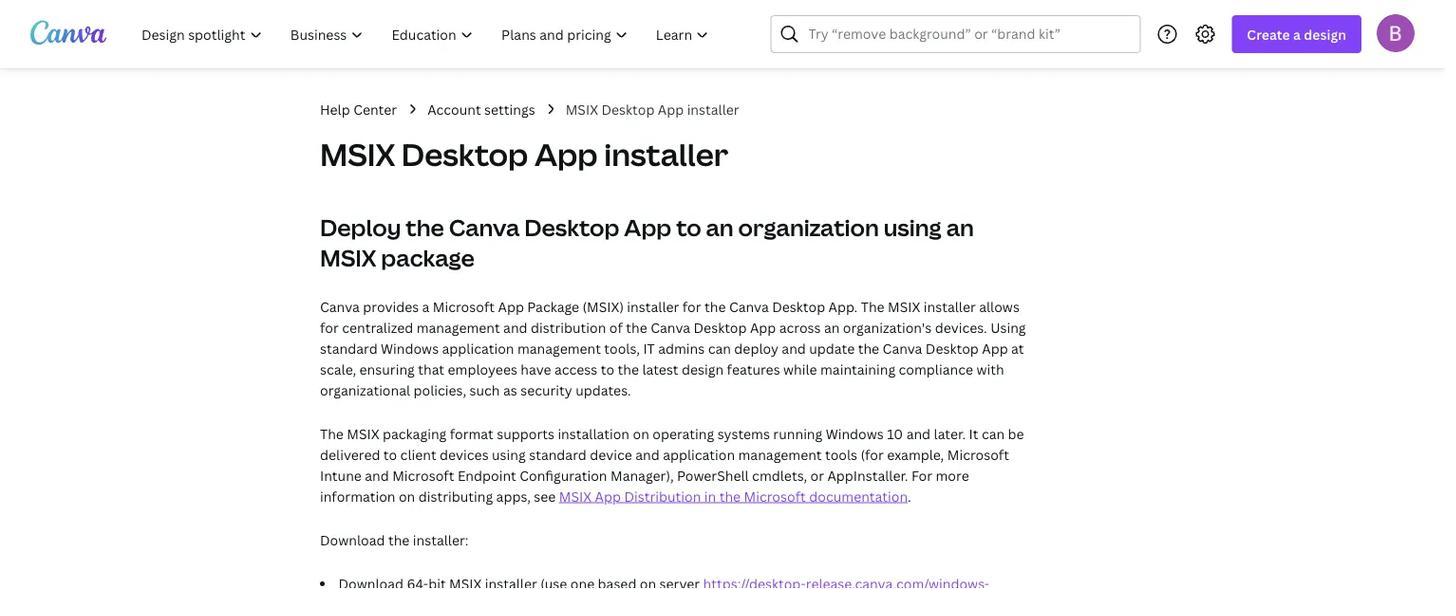 Task type: locate. For each thing, give the bounding box(es) containing it.
a right create
[[1294, 25, 1301, 43]]

on up manager),
[[633, 425, 650, 443]]

1 horizontal spatial using
[[884, 212, 942, 243]]

.
[[908, 488, 912, 506]]

organizational
[[320, 381, 411, 399]]

1 horizontal spatial windows
[[826, 425, 884, 443]]

standard up configuration
[[529, 446, 587, 464]]

1 horizontal spatial a
[[1294, 25, 1301, 43]]

1 vertical spatial on
[[399, 488, 415, 506]]

help center
[[320, 100, 397, 118]]

the
[[406, 212, 444, 243], [705, 298, 726, 316], [626, 319, 648, 337], [858, 340, 880, 358], [618, 361, 639, 379], [720, 488, 741, 506], [388, 532, 410, 550]]

standard inside canva provides a microsoft app package (msix) installer for the canva desktop app. the msix installer allows for centralized management and distribution of the canva desktop app across an organization's devices. using standard windows application management tools, it admins can deploy and update the canva desktop app at scale, ensuring that employees have access to the latest design features while maintaining compliance with organizational policies, such as security updates.
[[320, 340, 378, 358]]

1 horizontal spatial application
[[663, 446, 735, 464]]

microsoft down client
[[393, 467, 455, 485]]

for
[[683, 298, 702, 316], [320, 319, 339, 337]]

0 vertical spatial for
[[683, 298, 702, 316]]

1 horizontal spatial design
[[1305, 25, 1347, 43]]

msix desktop app installer
[[566, 100, 740, 118], [320, 134, 729, 175]]

design
[[1305, 25, 1347, 43], [682, 361, 724, 379]]

msix app distribution in the microsoft documentation link
[[559, 488, 908, 506]]

msix inside canva provides a microsoft app package (msix) installer for the canva desktop app. the msix installer allows for centralized management and distribution of the canva desktop app across an organization's devices. using standard windows application management tools, it admins can deploy and update the canva desktop app at scale, ensuring that employees have access to the latest design features while maintaining compliance with organizational policies, such as security updates.
[[888, 298, 921, 316]]

account settings link
[[428, 99, 536, 120]]

appinstaller.
[[828, 467, 909, 485]]

1 vertical spatial standard
[[529, 446, 587, 464]]

client
[[401, 446, 437, 464]]

the up 'admins'
[[705, 298, 726, 316]]

1 vertical spatial can
[[982, 425, 1005, 443]]

and up information
[[365, 467, 389, 485]]

powershell
[[677, 467, 749, 485]]

msix right settings
[[566, 100, 599, 118]]

0 horizontal spatial application
[[442, 340, 514, 358]]

1 vertical spatial windows
[[826, 425, 884, 443]]

download
[[320, 532, 385, 550]]

can right it
[[982, 425, 1005, 443]]

0 vertical spatial a
[[1294, 25, 1301, 43]]

at
[[1012, 340, 1025, 358]]

the
[[861, 298, 885, 316], [320, 425, 344, 443]]

canva provides a microsoft app package (msix) installer for the canva desktop app. the msix installer allows for centralized management and distribution of the canva desktop app across an organization's devices. using standard windows application management tools, it admins can deploy and update the canva desktop app at scale, ensuring that employees have access to the latest design features while maintaining compliance with organizational policies, such as security updates.
[[320, 298, 1027, 399]]

1 vertical spatial application
[[663, 446, 735, 464]]

application up employees
[[442, 340, 514, 358]]

msix up provides
[[320, 243, 377, 274]]

0 horizontal spatial design
[[682, 361, 724, 379]]

design inside canva provides a microsoft app package (msix) installer for the canva desktop app. the msix installer allows for centralized management and distribution of the canva desktop app across an organization's devices. using standard windows application management tools, it admins can deploy and update the canva desktop app at scale, ensuring that employees have access to the latest design features while maintaining compliance with organizational policies, such as security updates.
[[682, 361, 724, 379]]

windows up the that
[[381, 340, 439, 358]]

top level navigation element
[[129, 15, 725, 53]]

0 vertical spatial can
[[708, 340, 731, 358]]

compliance
[[899, 361, 974, 379]]

app inside deploy the canva desktop app to an organization using an msix package
[[624, 212, 672, 243]]

0 vertical spatial windows
[[381, 340, 439, 358]]

application up powershell
[[663, 446, 735, 464]]

1 horizontal spatial for
[[683, 298, 702, 316]]

across
[[780, 319, 821, 337]]

2 horizontal spatial management
[[739, 446, 822, 464]]

the inside the msix packaging format supports installation on operating systems running windows 10 and later. it can be delivered to client devices using standard device and application management tools (for example, microsoft intune and microsoft endpoint configuration manager), powershell cmdlets, or appinstaller. for more information on distributing apps, see
[[320, 425, 344, 443]]

application
[[442, 340, 514, 358], [663, 446, 735, 464]]

a right provides
[[422, 298, 430, 316]]

access
[[555, 361, 598, 379]]

0 horizontal spatial on
[[399, 488, 415, 506]]

1 horizontal spatial can
[[982, 425, 1005, 443]]

management
[[417, 319, 500, 337], [518, 340, 601, 358], [739, 446, 822, 464]]

to inside canva provides a microsoft app package (msix) installer for the canva desktop app. the msix installer allows for centralized management and distribution of the canva desktop app across an organization's devices. using standard windows application management tools, it admins can deploy and update the canva desktop app at scale, ensuring that employees have access to the latest design features while maintaining compliance with organizational policies, such as security updates.
[[601, 361, 615, 379]]

2 horizontal spatial to
[[677, 212, 702, 243]]

for up scale,
[[320, 319, 339, 337]]

standard
[[320, 340, 378, 358], [529, 446, 587, 464]]

0 vertical spatial management
[[417, 319, 500, 337]]

microsoft
[[433, 298, 495, 316], [948, 446, 1010, 464], [393, 467, 455, 485], [744, 488, 806, 506]]

endpoint
[[458, 467, 517, 485]]

Try "remove background" or "brand kit" search field
[[809, 16, 1129, 52]]

can left deploy
[[708, 340, 731, 358]]

canva inside deploy the canva desktop app to an organization using an msix package
[[449, 212, 520, 243]]

management down distribution
[[518, 340, 601, 358]]

1 vertical spatial to
[[601, 361, 615, 379]]

design down 'admins'
[[682, 361, 724, 379]]

0 horizontal spatial a
[[422, 298, 430, 316]]

have
[[521, 361, 552, 379]]

as
[[503, 381, 517, 399]]

configuration
[[520, 467, 608, 485]]

design right create
[[1305, 25, 1347, 43]]

windows up tools
[[826, 425, 884, 443]]

distribution
[[531, 319, 607, 337]]

0 horizontal spatial for
[[320, 319, 339, 337]]

installer
[[687, 100, 740, 118], [604, 134, 729, 175], [627, 298, 680, 316], [924, 298, 976, 316]]

distribution
[[625, 488, 701, 506]]

the right deploy
[[406, 212, 444, 243]]

management up "cmdlets,"
[[739, 446, 822, 464]]

0 horizontal spatial standard
[[320, 340, 378, 358]]

running
[[774, 425, 823, 443]]

windows inside the msix packaging format supports installation on operating systems running windows 10 and later. it can be delivered to client devices using standard device and application management tools (for example, microsoft intune and microsoft endpoint configuration manager), powershell cmdlets, or appinstaller. for more information on distributing apps, see
[[826, 425, 884, 443]]

msix desktop app installer link
[[566, 99, 740, 120]]

0 vertical spatial the
[[861, 298, 885, 316]]

1 vertical spatial the
[[320, 425, 344, 443]]

(for
[[861, 446, 884, 464]]

0 vertical spatial standard
[[320, 340, 378, 358]]

using
[[884, 212, 942, 243], [492, 446, 526, 464]]

in
[[705, 488, 717, 506]]

0 vertical spatial using
[[884, 212, 942, 243]]

the right 'of'
[[626, 319, 648, 337]]

update
[[810, 340, 855, 358]]

0 horizontal spatial windows
[[381, 340, 439, 358]]

0 horizontal spatial the
[[320, 425, 344, 443]]

app.
[[829, 298, 858, 316]]

0 horizontal spatial to
[[384, 446, 397, 464]]

0 vertical spatial msix desktop app installer
[[566, 100, 740, 118]]

the inside deploy the canva desktop app to an organization using an msix package
[[406, 212, 444, 243]]

updates.
[[576, 381, 631, 399]]

0 vertical spatial design
[[1305, 25, 1347, 43]]

on
[[633, 425, 650, 443], [399, 488, 415, 506]]

1 horizontal spatial an
[[825, 319, 840, 337]]

such
[[470, 381, 500, 399]]

and down across
[[782, 340, 806, 358]]

a
[[1294, 25, 1301, 43], [422, 298, 430, 316]]

design inside dropdown button
[[1305, 25, 1347, 43]]

standard inside the msix packaging format supports installation on operating systems running windows 10 and later. it can be delivered to client devices using standard device and application management tools (for example, microsoft intune and microsoft endpoint configuration manager), powershell cmdlets, or appinstaller. for more information on distributing apps, see
[[529, 446, 587, 464]]

0 horizontal spatial using
[[492, 446, 526, 464]]

0 horizontal spatial can
[[708, 340, 731, 358]]

it
[[969, 425, 979, 443]]

packaging
[[383, 425, 447, 443]]

msix up delivered
[[347, 425, 380, 443]]

1 horizontal spatial to
[[601, 361, 615, 379]]

employees
[[448, 361, 518, 379]]

bob builder image
[[1378, 14, 1416, 52]]

1 vertical spatial for
[[320, 319, 339, 337]]

a inside dropdown button
[[1294, 25, 1301, 43]]

2 vertical spatial management
[[739, 446, 822, 464]]

app
[[658, 100, 684, 118], [535, 134, 598, 175], [624, 212, 672, 243], [498, 298, 524, 316], [750, 319, 776, 337], [983, 340, 1009, 358], [595, 488, 621, 506]]

later.
[[934, 425, 966, 443]]

microsoft down the package at the top of page
[[433, 298, 495, 316]]

deploy
[[735, 340, 779, 358]]

on down client
[[399, 488, 415, 506]]

the up delivered
[[320, 425, 344, 443]]

security
[[521, 381, 573, 399]]

1 horizontal spatial on
[[633, 425, 650, 443]]

0 vertical spatial application
[[442, 340, 514, 358]]

desktop
[[602, 100, 655, 118], [402, 134, 529, 175], [525, 212, 620, 243], [773, 298, 826, 316], [694, 319, 747, 337], [926, 340, 979, 358]]

an
[[706, 212, 734, 243], [947, 212, 975, 243], [825, 319, 840, 337]]

2 vertical spatial to
[[384, 446, 397, 464]]

can inside canva provides a microsoft app package (msix) installer for the canva desktop app. the msix installer allows for centralized management and distribution of the canva desktop app across an organization's devices. using standard windows application management tools, it admins can deploy and update the canva desktop app at scale, ensuring that employees have access to the latest design features while maintaining compliance with organizational policies, such as security updates.
[[708, 340, 731, 358]]

0 vertical spatial to
[[677, 212, 702, 243]]

the up organization's
[[861, 298, 885, 316]]

0 horizontal spatial an
[[706, 212, 734, 243]]

standard up scale,
[[320, 340, 378, 358]]

1 horizontal spatial the
[[861, 298, 885, 316]]

provides
[[363, 298, 419, 316]]

canva
[[449, 212, 520, 243], [320, 298, 360, 316], [729, 298, 769, 316], [651, 319, 691, 337], [883, 340, 923, 358]]

1 vertical spatial management
[[518, 340, 601, 358]]

and
[[504, 319, 528, 337], [782, 340, 806, 358], [907, 425, 931, 443], [636, 446, 660, 464], [365, 467, 389, 485]]

to
[[677, 212, 702, 243], [601, 361, 615, 379], [384, 446, 397, 464]]

2 horizontal spatial an
[[947, 212, 975, 243]]

msix up organization's
[[888, 298, 921, 316]]

management up employees
[[417, 319, 500, 337]]

msix inside deploy the canva desktop app to an organization using an msix package
[[320, 243, 377, 274]]

to inside deploy the canva desktop app to an organization using an msix package
[[677, 212, 702, 243]]

for up 'admins'
[[683, 298, 702, 316]]

1 horizontal spatial standard
[[529, 446, 587, 464]]

device
[[590, 446, 633, 464]]

1 vertical spatial using
[[492, 446, 526, 464]]

1 vertical spatial design
[[682, 361, 724, 379]]

deploy
[[320, 212, 401, 243]]

1 vertical spatial a
[[422, 298, 430, 316]]

see
[[534, 488, 556, 506]]

a inside canva provides a microsoft app package (msix) installer for the canva desktop app. the msix installer allows for centralized management and distribution of the canva desktop app across an organization's devices. using standard windows application management tools, it admins can deploy and update the canva desktop app at scale, ensuring that employees have access to the latest design features while maintaining compliance with organizational policies, such as security updates.
[[422, 298, 430, 316]]



Task type: describe. For each thing, give the bounding box(es) containing it.
download the installer:
[[320, 532, 469, 550]]

account settings
[[428, 100, 536, 118]]

using inside deploy the canva desktop app to an organization using an msix package
[[884, 212, 942, 243]]

while
[[784, 361, 818, 379]]

intune
[[320, 467, 362, 485]]

1 horizontal spatial management
[[518, 340, 601, 358]]

windows inside canva provides a microsoft app package (msix) installer for the canva desktop app. the msix installer allows for centralized management and distribution of the canva desktop app across an organization's devices. using standard windows application management tools, it admins can deploy and update the canva desktop app at scale, ensuring that employees have access to the latest design features while maintaining compliance with organizational policies, such as security updates.
[[381, 340, 439, 358]]

settings
[[485, 100, 536, 118]]

allows
[[980, 298, 1020, 316]]

0 horizontal spatial management
[[417, 319, 500, 337]]

msix down the help center link
[[320, 134, 395, 175]]

scale,
[[320, 361, 356, 379]]

features
[[727, 361, 781, 379]]

manager),
[[611, 467, 674, 485]]

10
[[887, 425, 904, 443]]

systems
[[718, 425, 770, 443]]

help center link
[[320, 99, 397, 120]]

installation
[[558, 425, 630, 443]]

using
[[991, 319, 1027, 337]]

and up example,
[[907, 425, 931, 443]]

admins
[[659, 340, 705, 358]]

application inside the msix packaging format supports installation on operating systems running windows 10 and later. it can be delivered to client devices using standard device and application management tools (for example, microsoft intune and microsoft endpoint configuration manager), powershell cmdlets, or appinstaller. for more information on distributing apps, see
[[663, 446, 735, 464]]

msix app distribution in the microsoft documentation .
[[559, 488, 912, 506]]

cmdlets,
[[753, 467, 808, 485]]

deploy the canva desktop app to an organization using an msix package
[[320, 212, 975, 274]]

create
[[1248, 25, 1291, 43]]

the inside canva provides a microsoft app package (msix) installer for the canva desktop app. the msix installer allows for centralized management and distribution of the canva desktop app across an organization's devices. using standard windows application management tools, it admins can deploy and update the canva desktop app at scale, ensuring that employees have access to the latest design features while maintaining compliance with organizational policies, such as security updates.
[[861, 298, 885, 316]]

of
[[610, 319, 623, 337]]

the msix packaging format supports installation on operating systems running windows 10 and later. it can be delivered to client devices using standard device and application management tools (for example, microsoft intune and microsoft endpoint configuration manager), powershell cmdlets, or appinstaller. for more information on distributing apps, see
[[320, 425, 1025, 506]]

an inside canva provides a microsoft app package (msix) installer for the canva desktop app. the msix installer allows for centralized management and distribution of the canva desktop app across an organization's devices. using standard windows application management tools, it admins can deploy and update the canva desktop app at scale, ensuring that employees have access to the latest design features while maintaining compliance with organizational policies, such as security updates.
[[825, 319, 840, 337]]

the up maintaining
[[858, 340, 880, 358]]

distributing
[[419, 488, 493, 506]]

msix inside the msix packaging format supports installation on operating systems running windows 10 and later. it can be delivered to client devices using standard device and application management tools (for example, microsoft intune and microsoft endpoint configuration manager), powershell cmdlets, or appinstaller. for more information on distributing apps, see
[[347, 425, 380, 443]]

the down tools,
[[618, 361, 639, 379]]

package
[[381, 243, 475, 274]]

centralized
[[342, 319, 413, 337]]

devices
[[440, 446, 489, 464]]

devices.
[[935, 319, 988, 337]]

be
[[1008, 425, 1025, 443]]

documentation
[[810, 488, 908, 506]]

the left installer:
[[388, 532, 410, 550]]

application inside canva provides a microsoft app package (msix) installer for the canva desktop app. the msix installer allows for centralized management and distribution of the canva desktop app across an organization's devices. using standard windows application management tools, it admins can deploy and update the canva desktop app at scale, ensuring that employees have access to the latest design features while maintaining compliance with organizational policies, such as security updates.
[[442, 340, 514, 358]]

msix down configuration
[[559, 488, 592, 506]]

example,
[[887, 446, 945, 464]]

with
[[977, 361, 1005, 379]]

more
[[936, 467, 970, 485]]

maintaining
[[821, 361, 896, 379]]

it
[[644, 340, 655, 358]]

operating
[[653, 425, 715, 443]]

to inside the msix packaging format supports installation on operating systems running windows 10 and later. it can be delivered to client devices using standard device and application management tools (for example, microsoft intune and microsoft endpoint configuration manager), powershell cmdlets, or appinstaller. for more information on distributing apps, see
[[384, 446, 397, 464]]

package
[[528, 298, 580, 316]]

organization
[[739, 212, 880, 243]]

(msix)
[[583, 298, 624, 316]]

apps,
[[496, 488, 531, 506]]

ensuring
[[360, 361, 415, 379]]

microsoft down it
[[948, 446, 1010, 464]]

management inside the msix packaging format supports installation on operating systems running windows 10 and later. it can be delivered to client devices using standard device and application management tools (for example, microsoft intune and microsoft endpoint configuration manager), powershell cmdlets, or appinstaller. for more information on distributing apps, see
[[739, 446, 822, 464]]

organization's
[[843, 319, 932, 337]]

installer:
[[413, 532, 469, 550]]

microsoft inside canva provides a microsoft app package (msix) installer for the canva desktop app. the msix installer allows for centralized management and distribution of the canva desktop app across an organization's devices. using standard windows application management tools, it admins can deploy and update the canva desktop app at scale, ensuring that employees have access to the latest design features while maintaining compliance with organizational policies, such as security updates.
[[433, 298, 495, 316]]

and up manager),
[[636, 446, 660, 464]]

supports
[[497, 425, 555, 443]]

create a design button
[[1233, 15, 1362, 53]]

microsoft down "cmdlets,"
[[744, 488, 806, 506]]

delivered
[[320, 446, 380, 464]]

information
[[320, 488, 396, 506]]

center
[[354, 100, 397, 118]]

create a design
[[1248, 25, 1347, 43]]

the right in
[[720, 488, 741, 506]]

can inside the msix packaging format supports installation on operating systems running windows 10 and later. it can be delivered to client devices using standard device and application management tools (for example, microsoft intune and microsoft endpoint configuration manager), powershell cmdlets, or appinstaller. for more information on distributing apps, see
[[982, 425, 1005, 443]]

account
[[428, 100, 481, 118]]

desktop inside deploy the canva desktop app to an organization using an msix package
[[525, 212, 620, 243]]

format
[[450, 425, 494, 443]]

tools,
[[605, 340, 640, 358]]

latest
[[643, 361, 679, 379]]

for
[[912, 467, 933, 485]]

0 vertical spatial on
[[633, 425, 650, 443]]

and down package
[[504, 319, 528, 337]]

using inside the msix packaging format supports installation on operating systems running windows 10 and later. it can be delivered to client devices using standard device and application management tools (for example, microsoft intune and microsoft endpoint configuration manager), powershell cmdlets, or appinstaller. for more information on distributing apps, see
[[492, 446, 526, 464]]

help
[[320, 100, 350, 118]]

tools
[[826, 446, 858, 464]]

1 vertical spatial msix desktop app installer
[[320, 134, 729, 175]]

policies,
[[414, 381, 467, 399]]

or
[[811, 467, 825, 485]]

that
[[418, 361, 445, 379]]



Task type: vqa. For each thing, say whether or not it's contained in the screenshot.
the left The
yes



